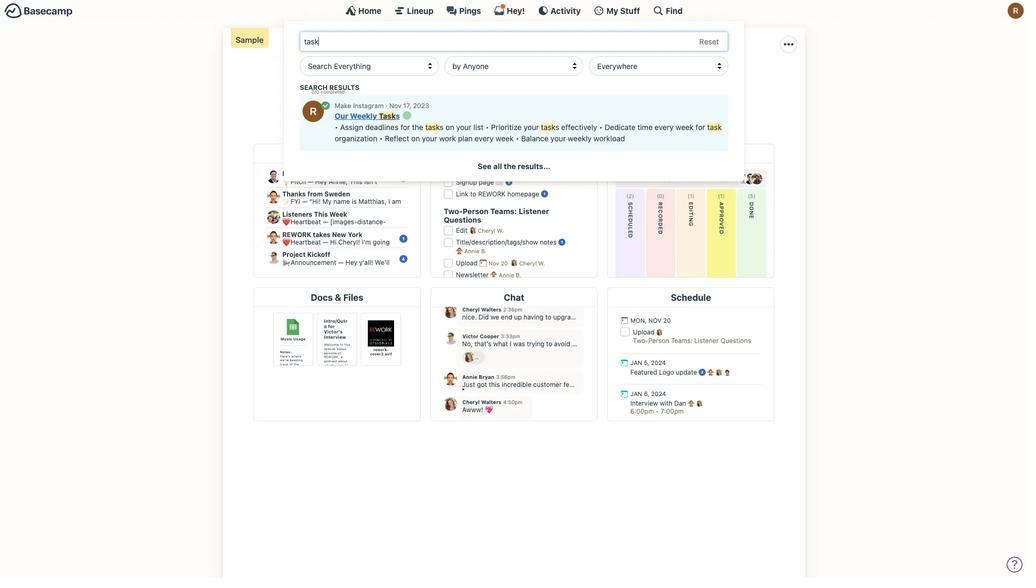 Task type: locate. For each thing, give the bounding box(es) containing it.
the right all
[[504, 162, 516, 171]]

0/0
[[312, 89, 319, 95]]

your left weekly
[[551, 134, 566, 143]]

week right time
[[676, 123, 694, 132]]

our weekly task s
[[335, 112, 400, 120]]

task down copy button
[[708, 123, 722, 132]]

hey! button
[[494, 4, 525, 16]]

3 task from the left
[[708, 123, 722, 132]]

the inside • assign deadlines for the task s on your list • prioritize your task s effectively • dedicate time every week for task organization • reflect on your work plan every week • balance your weekly workload
[[412, 123, 423, 132]]

1 horizontal spatial task
[[541, 123, 556, 132]]

every
[[655, 123, 674, 132], [475, 134, 494, 143]]

see all the results…
[[478, 162, 551, 171]]

2 horizontal spatial task
[[708, 123, 722, 132]]

plan
[[458, 134, 473, 143]]

prioritize
[[491, 123, 522, 132]]

• right list on the left
[[486, 123, 489, 132]]

1 horizontal spatial to
[[546, 73, 554, 84]]

s
[[396, 112, 400, 120], [440, 123, 444, 132], [556, 123, 559, 132]]

None reset field
[[694, 35, 725, 49]]

around
[[476, 86, 503, 96]]

0 horizontal spatial on
[[411, 134, 420, 143]]

•
[[335, 123, 338, 132], [486, 123, 489, 132], [600, 123, 603, 132], [380, 134, 383, 143], [516, 134, 519, 143]]

week down prioritize
[[496, 134, 514, 143]]

0 vertical spatial on
[[446, 123, 454, 132]]

task up balance
[[541, 123, 556, 132]]

hey!
[[507, 6, 525, 15]]

nov 17, 2023 element
[[389, 101, 429, 109]]

weekly
[[568, 134, 592, 143]]

use
[[487, 73, 501, 84]]

task down set up people
[[426, 123, 440, 132]]

sample
[[345, 73, 373, 84]]

1 horizontal spatial the
[[504, 162, 516, 171]]

week
[[676, 123, 694, 132], [496, 134, 514, 143]]

s down nov
[[396, 112, 400, 120]]

your left work at the top
[[422, 134, 437, 143]]

task
[[379, 112, 396, 120]]

a left look
[[705, 73, 710, 84]]

0 vertical spatial every
[[655, 123, 674, 132]]

switch accounts image
[[4, 3, 73, 19]]

ruby image
[[1008, 3, 1024, 19]]

for search image
[[321, 102, 330, 110]]

effectively
[[562, 123, 597, 132]]

instagram
[[353, 101, 384, 109]]

the down set
[[412, 123, 423, 132]]

for
[[401, 123, 410, 132], [696, 123, 706, 132]]

cheryl walters image
[[484, 106, 501, 123]]

josh fiske image
[[542, 106, 560, 123]]

time
[[638, 123, 653, 132]]

nicole katz image
[[562, 106, 579, 123]]

search
[[300, 84, 328, 91]]

assign
[[340, 123, 363, 132]]

every right time
[[655, 123, 674, 132]]

every down list on the left
[[475, 134, 494, 143]]

·
[[386, 101, 388, 109]]

2 for from the left
[[696, 123, 706, 132]]

dedicate
[[605, 123, 636, 132]]

lineup link
[[394, 5, 434, 16]]

on right reflect
[[411, 134, 420, 143]]

0 horizontal spatial every
[[475, 134, 494, 143]]

s left nicole katz "icon"
[[556, 123, 559, 132]]

0 horizontal spatial to
[[405, 73, 412, 84]]

0 horizontal spatial task
[[426, 123, 440, 132]]

on
[[446, 123, 454, 132], [411, 134, 420, 143]]

• assign deadlines for the task s on your list • prioritize your task s effectively • dedicate time every week for task organization • reflect on your work plan every week • balance your weekly workload
[[335, 123, 722, 143]]

0/0 completed
[[312, 89, 345, 95]]

reflect
[[385, 134, 409, 143]]

task
[[426, 123, 440, 132], [541, 123, 556, 132], [708, 123, 722, 132]]

1 vertical spatial the
[[504, 162, 516, 171]]

sample element
[[231, 28, 269, 48]]

1 vertical spatial every
[[475, 134, 494, 143]]

to right project
[[405, 73, 412, 84]]

0 horizontal spatial the
[[412, 123, 423, 132]]

making
[[444, 49, 502, 70]]

set up people
[[408, 110, 453, 118]]

jared davis image
[[504, 106, 521, 123]]

1 horizontal spatial week
[[676, 123, 694, 132]]

for down copy button
[[696, 123, 706, 132]]

0 vertical spatial the
[[412, 123, 423, 132]]

copy button
[[702, 99, 726, 109]]

1 horizontal spatial s
[[440, 123, 444, 132]]

home
[[358, 6, 382, 15]]

your
[[456, 123, 472, 132], [524, 123, 539, 132], [422, 134, 437, 143], [551, 134, 566, 143]]

on up work at the top
[[446, 123, 454, 132]]

1 vertical spatial on
[[411, 134, 420, 143]]

results…
[[518, 162, 551, 171]]

17,
[[403, 101, 411, 109]]

1 horizontal spatial for
[[696, 123, 706, 132]]

0 horizontal spatial s
[[396, 112, 400, 120]]

the
[[412, 123, 423, 132], [504, 162, 516, 171]]

rework.
[[645, 73, 683, 84]]

work
[[439, 134, 456, 143]]

1 vertical spatial week
[[496, 134, 514, 143]]

s up work at the top
[[440, 123, 444, 132]]

0 horizontal spatial for
[[401, 123, 410, 132]]

none reset field inside main element
[[694, 35, 725, 49]]

this
[[311, 73, 327, 84]]

0 vertical spatial week
[[676, 123, 694, 132]]

to
[[405, 73, 412, 84], [546, 73, 554, 84]]

how
[[455, 73, 471, 84]]

1 task from the left
[[426, 123, 440, 132]]

to left make
[[546, 73, 554, 84]]

results
[[330, 84, 360, 91]]

main element
[[0, 0, 1029, 181]]

a right is
[[338, 73, 343, 84]]

for up reflect
[[401, 123, 410, 132]]

steve marsh image
[[581, 106, 598, 123]]

we
[[474, 73, 485, 84]]

a
[[506, 49, 516, 70], [338, 73, 343, 84], [579, 73, 584, 84], [705, 73, 710, 84]]

find
[[666, 6, 683, 15]]



Task type: vqa. For each thing, say whether or not it's contained in the screenshot.
time
yes



Task type: describe. For each thing, give the bounding box(es) containing it.
activity
[[551, 6, 581, 15]]

0 horizontal spatial week
[[496, 134, 514, 143]]

1 horizontal spatial every
[[655, 123, 674, 132]]

make
[[335, 101, 351, 109]]

called
[[620, 73, 643, 84]]

ruby image
[[303, 101, 324, 122]]

look
[[712, 73, 728, 84]]

our
[[335, 112, 348, 120]]

1 for from the left
[[401, 123, 410, 132]]

2 task from the left
[[541, 123, 556, 132]]

workload
[[594, 134, 625, 143]]

annie bryan image
[[465, 106, 482, 123]]

2 horizontal spatial s
[[556, 123, 559, 132]]

podcast
[[519, 49, 585, 70]]

set
[[408, 110, 418, 118]]

2 to from the left
[[546, 73, 554, 84]]

and
[[505, 86, 520, 96]]

copy
[[710, 100, 726, 108]]

list
[[474, 123, 484, 132]]

see
[[478, 162, 492, 171]]

pings button
[[447, 5, 481, 16]]

is
[[330, 73, 336, 84]]

deadlines
[[365, 123, 399, 132]]

1 horizontal spatial on
[[446, 123, 454, 132]]

your up balance
[[524, 123, 539, 132]]

showcase
[[415, 73, 453, 84]]

home link
[[346, 5, 382, 16]]

my stuff button
[[594, 5, 640, 16]]

people
[[430, 110, 453, 118]]

activity link
[[538, 5, 581, 16]]

podcast
[[586, 73, 617, 84]]

see all the results… link
[[478, 162, 551, 171]]

• down our
[[335, 123, 338, 132]]

making a podcast 👋 this is a sample project to showcase how we use basecamp to make a podcast called rework. take a look around and explore!
[[300, 49, 728, 96]]

lineup
[[407, 6, 434, 15]]

my
[[607, 6, 619, 15]]

Search for… search field
[[300, 32, 729, 51]]

find button
[[653, 5, 683, 16]]

stuff
[[621, 6, 640, 15]]

set up people link
[[400, 106, 460, 123]]

• down deadlines
[[380, 134, 383, 143]]

balance
[[521, 134, 549, 143]]

up
[[420, 110, 429, 118]]

completed
[[321, 89, 345, 95]]

a up the basecamp
[[506, 49, 516, 70]]

weekly
[[350, 112, 377, 120]]

your up the plan
[[456, 123, 472, 132]]

sample
[[236, 35, 264, 44]]

a right make
[[579, 73, 584, 84]]

people on this project element
[[462, 98, 628, 131]]

pings
[[459, 6, 481, 15]]

2023
[[413, 101, 429, 109]]

👋
[[300, 73, 309, 84]]

all
[[494, 162, 502, 171]]

1 to from the left
[[405, 73, 412, 84]]

search results
[[300, 84, 360, 91]]

nov
[[389, 101, 402, 109]]

explore!
[[522, 86, 553, 96]]

0/0 completed link
[[312, 89, 345, 95]]

• down prioritize
[[516, 134, 519, 143]]

take
[[685, 73, 703, 84]]

make instagram · nov 17, 2023
[[335, 101, 429, 109]]

• up the workload
[[600, 123, 603, 132]]

victor cooper image
[[601, 106, 618, 123]]

jennifer young image
[[523, 106, 540, 123]]

my stuff
[[607, 6, 640, 15]]

basecamp
[[503, 73, 544, 84]]

project
[[375, 73, 402, 84]]

organization
[[335, 134, 378, 143]]

make
[[556, 73, 577, 84]]



